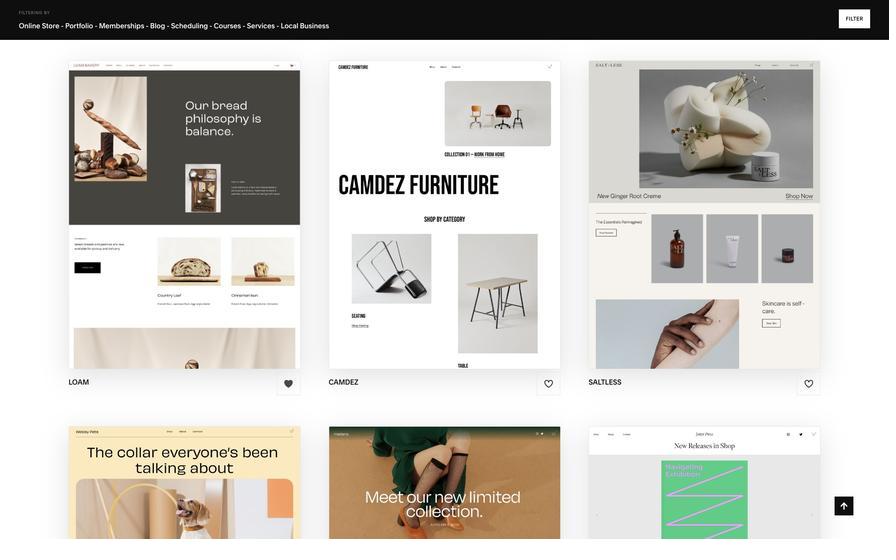 Task type: describe. For each thing, give the bounding box(es) containing it.
wesley image
[[69, 427, 300, 539]]

preview loam link
[[152, 208, 217, 232]]

mariana image
[[329, 427, 560, 539]]

start with saltless
[[654, 198, 747, 208]]

start with saltless button
[[654, 191, 756, 215]]

memberships
[[99, 21, 144, 30]]

0 horizontal spatial camdez
[[329, 378, 359, 387]]

preview camdez
[[407, 215, 483, 225]]

portfolio
[[65, 21, 93, 30]]

1 horizontal spatial camdez
[[446, 215, 483, 225]]

preview for preview camdez
[[407, 215, 444, 225]]

1 vertical spatial loam
[[192, 215, 217, 225]]

preview saltless link
[[665, 208, 745, 232]]

4 - from the left
[[167, 21, 170, 30]]

by
[[44, 10, 50, 15]]

online
[[19, 21, 40, 30]]

scheduling
[[171, 21, 208, 30]]

loam image
[[69, 61, 300, 369]]

online store - portfolio - memberships - blog - scheduling - courses - services - local business
[[19, 21, 329, 30]]

preview for preview loam
[[152, 215, 190, 225]]

services
[[247, 21, 275, 30]]

saltless inside button
[[706, 198, 747, 208]]



Task type: vqa. For each thing, say whether or not it's contained in the screenshot.
Add Colton to your favorites list ICON
no



Task type: locate. For each thing, give the bounding box(es) containing it.
- left courses
[[210, 21, 212, 30]]

preview for preview saltless
[[665, 215, 702, 225]]

filter
[[846, 15, 864, 22]]

- right courses
[[243, 21, 245, 30]]

2 - from the left
[[95, 21, 97, 30]]

local
[[281, 21, 298, 30]]

preview
[[152, 215, 190, 225], [407, 215, 444, 225], [665, 215, 702, 225]]

1 horizontal spatial with
[[682, 198, 704, 208]]

filtering
[[19, 10, 43, 15]]

2 start from the left
[[654, 198, 680, 208]]

- right blog
[[167, 21, 170, 30]]

with for loam
[[169, 198, 191, 208]]

6 - from the left
[[243, 21, 245, 30]]

1 vertical spatial camdez
[[329, 378, 359, 387]]

2 preview from the left
[[407, 215, 444, 225]]

2 horizontal spatial preview
[[665, 215, 702, 225]]

1 start from the left
[[142, 198, 167, 208]]

-
[[61, 21, 64, 30], [95, 21, 97, 30], [146, 21, 149, 30], [167, 21, 170, 30], [210, 21, 212, 30], [243, 21, 245, 30], [277, 21, 279, 30]]

start for preview loam
[[142, 198, 167, 208]]

1 with from the left
[[169, 198, 191, 208]]

0 vertical spatial saltless
[[706, 198, 747, 208]]

preview loam
[[152, 215, 217, 225]]

3 - from the left
[[146, 21, 149, 30]]

- right the portfolio
[[95, 21, 97, 30]]

start
[[142, 198, 167, 208], [654, 198, 680, 208]]

filtering by
[[19, 10, 50, 15]]

loam inside button
[[193, 198, 218, 208]]

with up preview loam in the top left of the page
[[169, 198, 191, 208]]

business
[[300, 21, 329, 30]]

start for preview saltless
[[654, 198, 680, 208]]

0 vertical spatial camdez
[[446, 215, 483, 225]]

1 horizontal spatial start
[[654, 198, 680, 208]]

store
[[42, 21, 59, 30]]

0 horizontal spatial start
[[142, 198, 167, 208]]

back to top image
[[840, 501, 849, 511]]

filter button
[[839, 9, 871, 28]]

5 - from the left
[[210, 21, 212, 30]]

remove loam from your favorites list image
[[284, 379, 293, 388]]

saltless
[[706, 198, 747, 208], [704, 215, 745, 225], [589, 378, 622, 387]]

camdez
[[446, 215, 483, 225], [329, 378, 359, 387]]

with
[[169, 198, 191, 208], [682, 198, 704, 208]]

courses
[[214, 21, 241, 30]]

saltless image
[[589, 61, 820, 369]]

1 - from the left
[[61, 21, 64, 30]]

1 vertical spatial saltless
[[704, 215, 745, 225]]

jotterpress image
[[589, 427, 820, 539]]

2 vertical spatial saltless
[[589, 378, 622, 387]]

add camdez to your favorites list image
[[544, 379, 554, 388]]

start with loam
[[142, 198, 218, 208]]

loam
[[193, 198, 218, 208], [192, 215, 217, 225], [69, 378, 89, 387]]

2 vertical spatial loam
[[69, 378, 89, 387]]

preview camdez link
[[407, 208, 483, 232]]

start with loam button
[[142, 191, 228, 215]]

0 horizontal spatial with
[[169, 198, 191, 208]]

0 horizontal spatial preview
[[152, 215, 190, 225]]

- right store
[[61, 21, 64, 30]]

3 preview from the left
[[665, 215, 702, 225]]

add saltless to your favorites list image
[[804, 379, 814, 388]]

7 - from the left
[[277, 21, 279, 30]]

2 with from the left
[[682, 198, 704, 208]]

camdez image
[[329, 61, 560, 369]]

with for saltless
[[682, 198, 704, 208]]

0 vertical spatial loam
[[193, 198, 218, 208]]

- left "local"
[[277, 21, 279, 30]]

1 preview from the left
[[152, 215, 190, 225]]

with up preview saltless
[[682, 198, 704, 208]]

preview saltless
[[665, 215, 745, 225]]

start up preview loam in the top left of the page
[[142, 198, 167, 208]]

- left blog
[[146, 21, 149, 30]]

start up preview saltless
[[654, 198, 680, 208]]

blog
[[150, 21, 165, 30]]

1 horizontal spatial preview
[[407, 215, 444, 225]]



